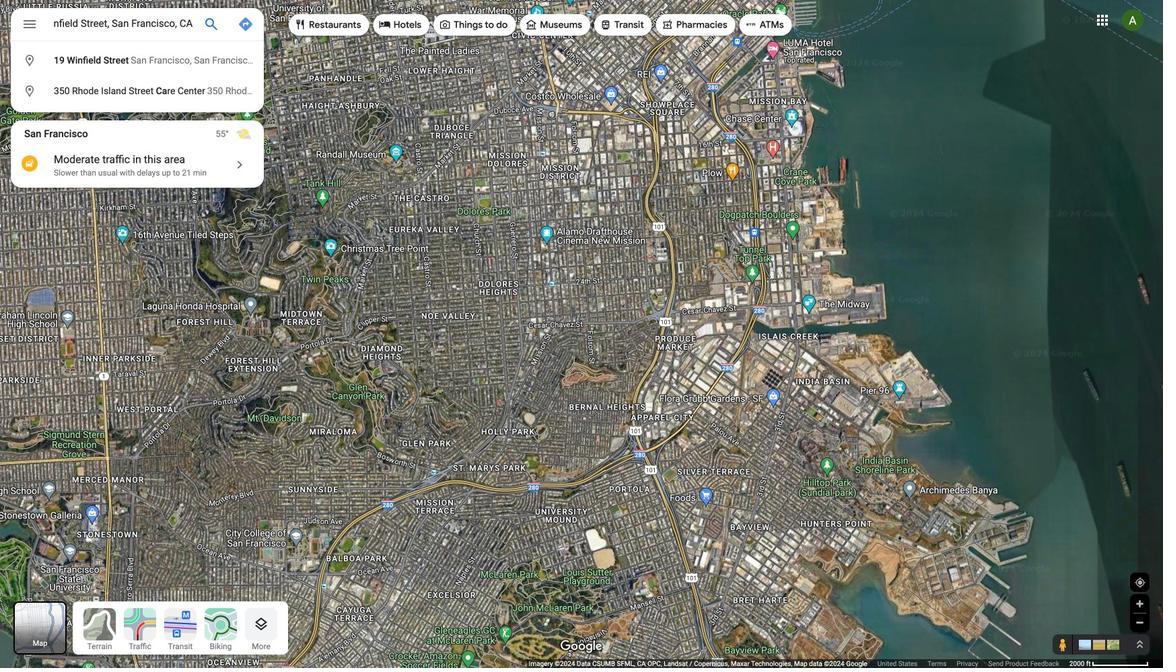 Task type: vqa. For each thing, say whether or not it's contained in the screenshot.
(425) at the bottom of page
no



Task type: describe. For each thing, give the bounding box(es) containing it.
zoom in image
[[1135, 599, 1145, 609]]

google maps element
[[0, 0, 1164, 669]]

san francisco region
[[11, 121, 264, 188]]

2 cell from the top
[[11, 80, 450, 102]]

show street view coverage image
[[1054, 635, 1073, 655]]

show your location image
[[1135, 577, 1147, 589]]

none search field inside google maps element
[[11, 8, 450, 112]]

suggestions grid
[[11, 40, 450, 112]]

zoom out image
[[1135, 618, 1145, 628]]



Task type: locate. For each thing, give the bounding box(es) containing it.
cell inside suggestions grid
[[11, 50, 298, 72]]

google account: augustus odena  
(augustus@adept.ai) image
[[1123, 10, 1144, 31]]

cell
[[11, 50, 298, 72], [11, 80, 450, 102]]

None field
[[54, 15, 193, 32]]

san francisco weather group
[[216, 121, 264, 147]]

1 vertical spatial cell
[[11, 80, 450, 102]]

Search Google Maps field
[[11, 8, 264, 44]]

cell up san francisco weather group
[[11, 80, 450, 102]]

None search field
[[11, 8, 450, 112]]

cell down search google maps field on the left top of the page
[[11, 50, 298, 72]]

none field inside search google maps field
[[54, 15, 193, 32]]

1 cell from the top
[[11, 50, 298, 72]]

0 vertical spatial cell
[[11, 50, 298, 72]]

partly cloudy image
[[236, 126, 252, 142]]



